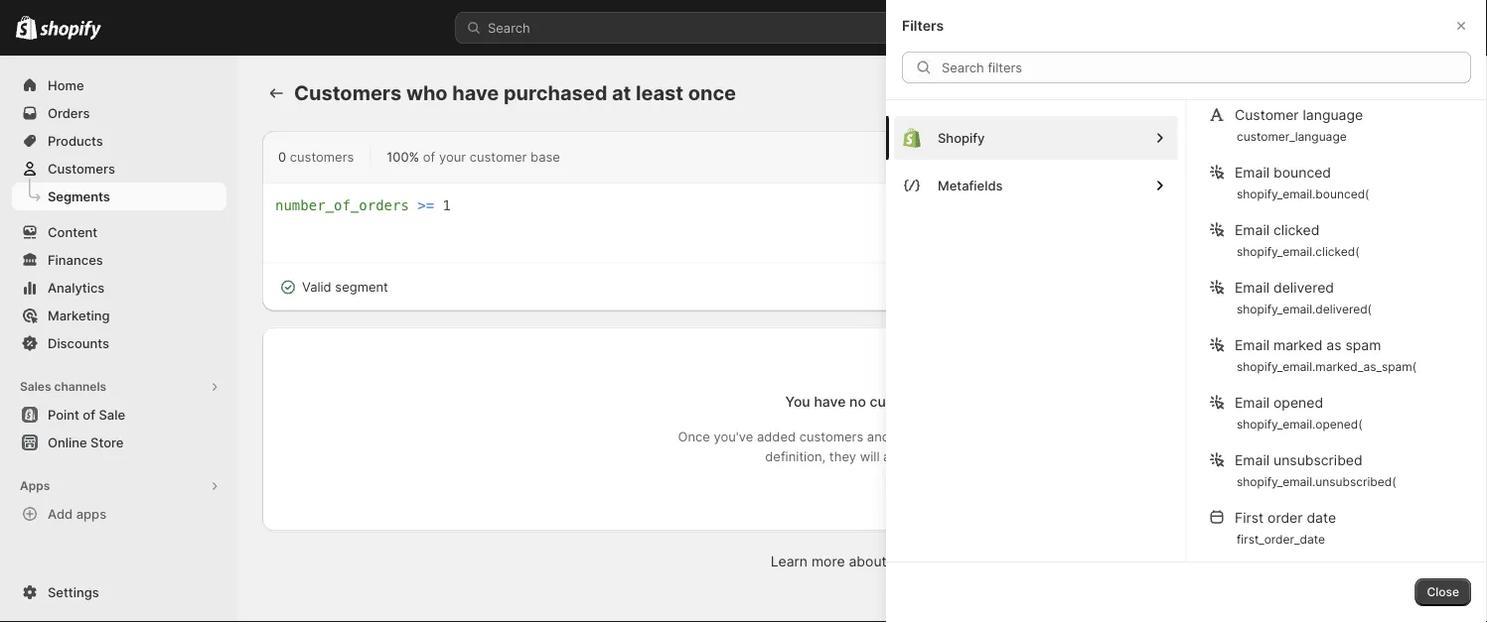 Task type: describe. For each thing, give the bounding box(es) containing it.
close button
[[1415, 579, 1471, 607]]

added
[[757, 430, 796, 445]]

apps button
[[12, 473, 227, 501]]

order
[[1267, 510, 1302, 527]]

will
[[860, 450, 880, 465]]

valid
[[302, 280, 332, 295]]

sales channels button
[[12, 374, 227, 401]]

date
[[1306, 510, 1336, 527]]

segments
[[891, 553, 955, 570]]

0 customers
[[278, 149, 354, 164]]

you
[[785, 393, 810, 410]]

search button
[[455, 12, 1032, 44]]

clicked
[[1273, 222, 1319, 238]]

add
[[48, 507, 73, 522]]

definition,
[[765, 450, 826, 465]]

customers link
[[12, 155, 227, 183]]

segment for use segment
[[1402, 86, 1451, 100]]

first_order_date
[[1236, 532, 1325, 547]]

shopify_email.clicked(
[[1236, 244, 1359, 259]]

learn more about segments
[[771, 553, 955, 570]]

metafields
[[938, 178, 1003, 193]]

customer
[[1234, 106, 1298, 123]]

100% of your customer base
[[387, 149, 560, 164]]

sales channels
[[20, 380, 106, 394]]

shopify_email.bounced(
[[1236, 187, 1369, 201]]

your
[[439, 149, 466, 164]]

email delivered
[[1234, 279, 1334, 296]]

and
[[867, 430, 890, 445]]

Search filters text field
[[942, 52, 1471, 83]]

email opened
[[1234, 394, 1323, 411]]

sales
[[20, 380, 51, 394]]

customers for you have no customers
[[870, 393, 940, 410]]

shopify_email.unsubscribed(
[[1236, 475, 1396, 489]]

0 horizontal spatial have
[[452, 81, 499, 105]]

once
[[678, 430, 710, 445]]

who
[[406, 81, 448, 105]]

marked
[[1273, 337, 1322, 354]]

email marked as spam
[[1234, 337, 1381, 354]]

discounts
[[48, 336, 109, 351]]

appear
[[883, 450, 926, 465]]

about
[[849, 553, 887, 570]]

segments
[[48, 189, 110, 204]]

segments link
[[891, 553, 955, 570]]

close
[[1427, 586, 1459, 600]]

email clicked
[[1234, 222, 1319, 238]]

apps
[[76, 507, 106, 522]]

search
[[488, 20, 530, 35]]

you've
[[714, 430, 753, 445]]

customer_language
[[1236, 129, 1346, 144]]

use segment button
[[1364, 79, 1463, 107]]

valid segment
[[302, 280, 388, 295]]

segment for valid segment
[[335, 280, 388, 295]]

add apps
[[48, 507, 106, 522]]

once you've added customers and they meet this segment's definition, they will appear here.
[[678, 430, 1048, 465]]

home
[[48, 77, 84, 93]]

0 horizontal spatial they
[[829, 450, 856, 465]]

0 vertical spatial customers
[[290, 149, 354, 164]]

valid segment alert
[[262, 264, 404, 311]]

opened
[[1273, 394, 1323, 411]]

0
[[278, 149, 286, 164]]

apps
[[20, 479, 50, 494]]



Task type: locate. For each thing, give the bounding box(es) containing it.
0 vertical spatial have
[[452, 81, 499, 105]]

email left marked
[[1234, 337, 1269, 354]]

segment inside button
[[1402, 86, 1451, 100]]

3 email from the top
[[1234, 279, 1269, 296]]

once
[[688, 81, 736, 105]]

1 vertical spatial customers
[[870, 393, 940, 410]]

0 horizontal spatial customers
[[290, 149, 354, 164]]

of
[[423, 149, 435, 164]]

customers for customers
[[48, 161, 115, 176]]

first order date
[[1234, 510, 1336, 527]]

learn
[[771, 553, 808, 570]]

segment right valid
[[335, 280, 388, 295]]

have right who
[[452, 81, 499, 105]]

bounced
[[1273, 164, 1331, 181]]

customers up the '0 customers'
[[294, 81, 402, 105]]

settings link
[[12, 579, 227, 607]]

duplicate button
[[1157, 79, 1235, 107]]

base
[[531, 149, 560, 164]]

1 horizontal spatial they
[[894, 430, 921, 445]]

1 vertical spatial customers
[[48, 161, 115, 176]]

2 horizontal spatial customers
[[870, 393, 940, 410]]

email for email delivered
[[1234, 279, 1269, 296]]

email for email marked as spam
[[1234, 337, 1269, 354]]

email left opened
[[1234, 394, 1269, 411]]

spam
[[1345, 337, 1381, 354]]

segment's
[[985, 430, 1048, 445]]

discounts link
[[12, 330, 227, 358]]

1 vertical spatial have
[[814, 393, 846, 410]]

delivered
[[1273, 279, 1334, 296]]

customers up segments
[[48, 161, 115, 176]]

customers for once you've added customers and they meet this segment's definition, they will appear here.
[[799, 430, 864, 445]]

1 horizontal spatial customers
[[799, 430, 864, 445]]

shopify_email.marked_as_spam(
[[1236, 360, 1416, 374]]

channels
[[54, 380, 106, 394]]

email left the delivered
[[1234, 279, 1269, 296]]

you have no customers
[[785, 393, 940, 410]]

email unsubscribed
[[1234, 452, 1362, 469]]

have left no
[[814, 393, 846, 410]]

first
[[1234, 510, 1263, 527]]

meet
[[924, 430, 955, 445]]

segment inside alert
[[335, 280, 388, 295]]

5 email from the top
[[1234, 394, 1269, 411]]

email
[[1234, 164, 1269, 181], [1234, 222, 1269, 238], [1234, 279, 1269, 296], [1234, 337, 1269, 354], [1234, 394, 1269, 411], [1234, 452, 1269, 469]]

customer language
[[1234, 106, 1363, 123]]

they left will
[[829, 450, 856, 465]]

customers inside customers 'link'
[[48, 161, 115, 176]]

at
[[612, 81, 631, 105]]

shopify image
[[40, 20, 102, 40]]

email left clicked
[[1234, 222, 1269, 238]]

shopify button
[[894, 116, 1178, 160]]

least
[[636, 81, 684, 105]]

they up appear
[[894, 430, 921, 445]]

customers inside once you've added customers and they meet this segment's definition, they will appear here.
[[799, 430, 864, 445]]

metafields button
[[894, 164, 1178, 208]]

0 vertical spatial they
[[894, 430, 921, 445]]

email for email bounced
[[1234, 164, 1269, 181]]

customers who have purchased at least once
[[294, 81, 736, 105]]

unsubscribed
[[1273, 452, 1362, 469]]

email for email unsubscribed
[[1234, 452, 1269, 469]]

customers right 0
[[290, 149, 354, 164]]

customers up and
[[870, 393, 940, 410]]

filters
[[902, 17, 944, 34]]

shopify
[[938, 130, 985, 146]]

purchased
[[504, 81, 607, 105]]

6 email from the top
[[1234, 452, 1269, 469]]

home link
[[12, 72, 227, 99]]

email left the bounced in the top right of the page
[[1234, 164, 1269, 181]]

1 horizontal spatial have
[[814, 393, 846, 410]]

email for email opened
[[1234, 394, 1269, 411]]

segment
[[1402, 86, 1451, 100], [335, 280, 388, 295]]

customers for customers who have purchased at least once
[[294, 81, 402, 105]]

1 horizontal spatial customers
[[294, 81, 402, 105]]

use
[[1376, 86, 1398, 100]]

0 vertical spatial segment
[[1402, 86, 1451, 100]]

customers
[[290, 149, 354, 164], [870, 393, 940, 410], [799, 430, 864, 445]]

have
[[452, 81, 499, 105], [814, 393, 846, 410]]

here.
[[930, 450, 960, 465]]

more
[[812, 553, 845, 570]]

1 vertical spatial they
[[829, 450, 856, 465]]

segment right use
[[1402, 86, 1451, 100]]

2 email from the top
[[1234, 222, 1269, 238]]

100%
[[387, 149, 419, 164]]

email up first
[[1234, 452, 1269, 469]]

0 horizontal spatial customers
[[48, 161, 115, 176]]

1 vertical spatial segment
[[335, 280, 388, 295]]

language
[[1302, 106, 1363, 123]]

duplicate
[[1169, 86, 1223, 100]]

settings
[[48, 585, 99, 601]]

add apps button
[[12, 501, 227, 529]]

0 vertical spatial customers
[[294, 81, 402, 105]]

they
[[894, 430, 921, 445], [829, 450, 856, 465]]

4 email from the top
[[1234, 337, 1269, 354]]

this
[[959, 430, 981, 445]]

segments link
[[12, 183, 227, 211]]

as
[[1326, 337, 1341, 354]]

1 email from the top
[[1234, 164, 1269, 181]]

email bounced
[[1234, 164, 1331, 181]]

customer
[[470, 149, 527, 164]]

customers
[[294, 81, 402, 105], [48, 161, 115, 176]]

1 horizontal spatial segment
[[1402, 86, 1451, 100]]

0 horizontal spatial segment
[[335, 280, 388, 295]]

no
[[849, 393, 866, 410]]

shopify_email.delivered(
[[1236, 302, 1371, 316]]

customers up definition,
[[799, 430, 864, 445]]

use segment
[[1376, 86, 1451, 100]]

2 vertical spatial customers
[[799, 430, 864, 445]]

shopify_email.opened(
[[1236, 417, 1362, 432]]

email for email clicked
[[1234, 222, 1269, 238]]



Task type: vqa. For each thing, say whether or not it's contained in the screenshot.
Email unsubscribed
yes



